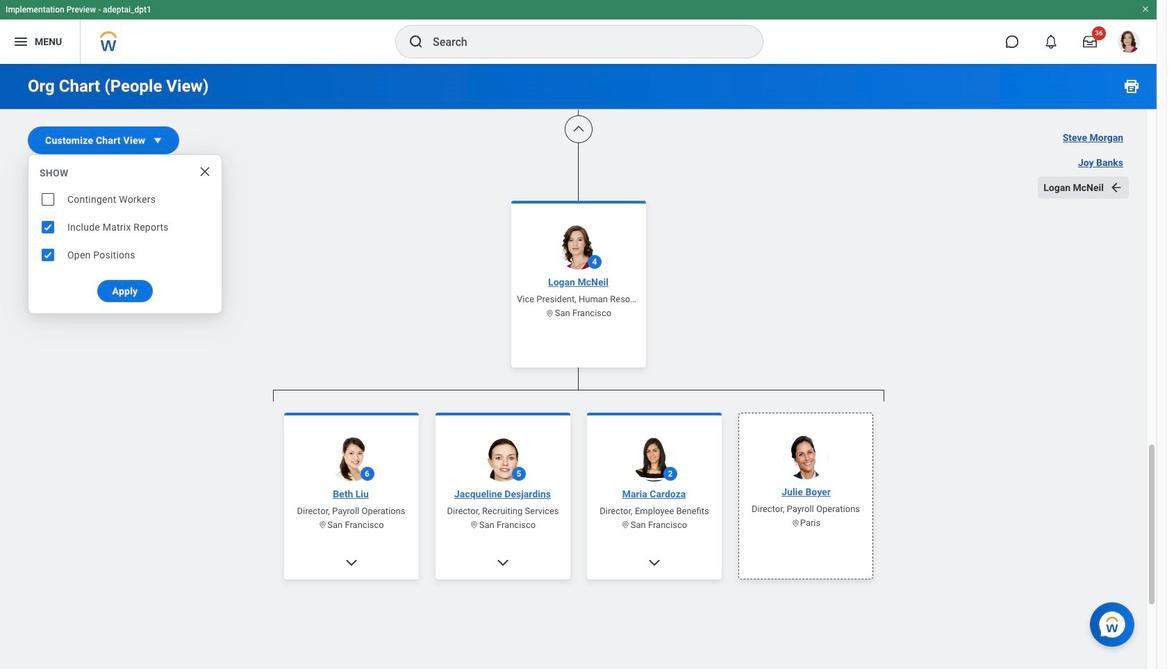 Task type: describe. For each thing, give the bounding box(es) containing it.
caret down image
[[151, 133, 165, 147]]

search image
[[408, 33, 425, 50]]

arrow left image
[[1110, 181, 1124, 195]]

x image
[[198, 165, 212, 179]]

Search Workday  search field
[[433, 26, 735, 57]]

justify image
[[13, 33, 29, 50]]

1 chevron down image from the left
[[344, 556, 358, 570]]



Task type: locate. For each thing, give the bounding box(es) containing it.
chevron up image
[[572, 122, 586, 136]]

inbox large image
[[1083, 35, 1097, 49]]

2 horizontal spatial chevron down image
[[647, 556, 661, 570]]

logan mcneil, logan mcneil, 4 direct reports element
[[273, 401, 884, 669]]

0 horizontal spatial chevron down image
[[344, 556, 358, 570]]

notifications large image
[[1045, 35, 1058, 49]]

2 chevron down image from the left
[[496, 556, 510, 570]]

banner
[[0, 0, 1157, 64]]

profile logan mcneil image
[[1118, 31, 1140, 56]]

1 horizontal spatial chevron down image
[[496, 556, 510, 570]]

close environment banner image
[[1142, 5, 1150, 13]]

main content
[[0, 0, 1157, 669]]

print org chart image
[[1124, 78, 1140, 95]]

location image
[[791, 518, 800, 527], [318, 521, 328, 530], [470, 521, 479, 530], [621, 521, 631, 530]]

chevron down image
[[344, 556, 358, 570], [496, 556, 510, 570], [647, 556, 661, 570]]

dialog
[[28, 154, 222, 314]]

3 chevron down image from the left
[[647, 556, 661, 570]]



Task type: vqa. For each thing, say whether or not it's contained in the screenshot.
the left chevron down image
yes



